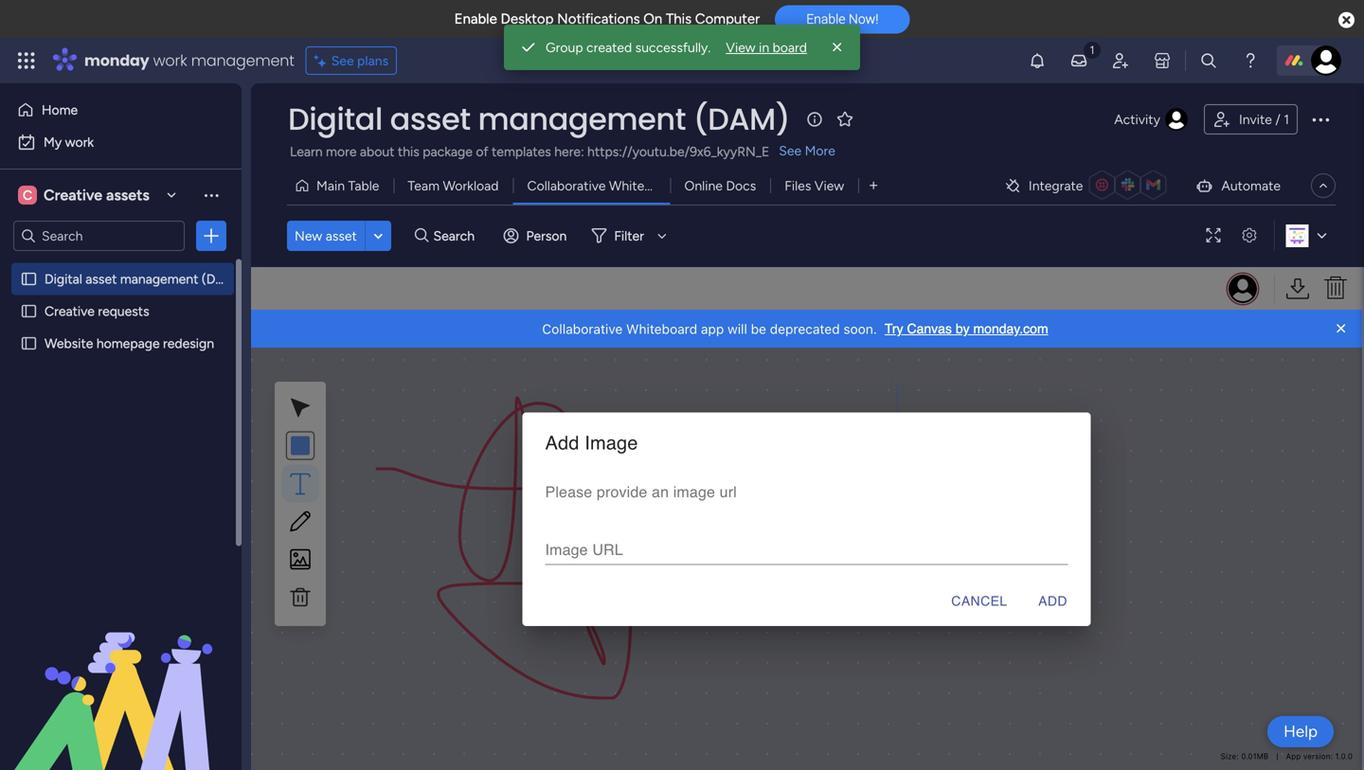 Task type: locate. For each thing, give the bounding box(es) containing it.
enable for enable now!
[[806, 11, 845, 27]]

learn more about this package of templates here: https://youtu.be/9x6_kyyrn_e see more
[[290, 143, 835, 160]]

creative right workspace icon
[[44, 186, 102, 204]]

digital asset management (dam) up the templates
[[288, 98, 790, 140]]

0 horizontal spatial view
[[726, 39, 756, 55]]

enable now! button
[[775, 5, 910, 33]]

Digital asset management (DAM) field
[[283, 98, 795, 140]]

board
[[773, 39, 807, 55]]

work right 'my'
[[65, 134, 94, 150]]

(dam) up docs
[[693, 98, 790, 140]]

view
[[726, 39, 756, 55], [814, 178, 844, 194]]

2 enable from the left
[[806, 11, 845, 27]]

my work
[[44, 134, 94, 150]]

workspace selection element
[[18, 184, 152, 207]]

work for monday
[[153, 50, 187, 71]]

my
[[44, 134, 62, 150]]

digital up creative requests
[[45, 271, 82, 287]]

team workload
[[408, 178, 499, 194]]

monday
[[84, 50, 149, 71]]

asset
[[390, 98, 470, 140], [326, 228, 357, 244], [86, 271, 117, 287]]

files
[[785, 178, 811, 194]]

in
[[759, 39, 769, 55]]

public board image
[[20, 302, 38, 320]]

dapulse close image
[[1339, 11, 1355, 30]]

select product image
[[17, 51, 36, 70]]

learn
[[290, 144, 323, 160]]

help image
[[1241, 51, 1260, 70]]

see plans
[[331, 53, 389, 69]]

0 vertical spatial digital
[[288, 98, 383, 140]]

collaborative whiteboard online docs
[[527, 178, 756, 194]]

plans
[[357, 53, 389, 69]]

management
[[191, 50, 294, 71], [478, 98, 686, 140], [120, 271, 198, 287]]

enable up close image
[[806, 11, 845, 27]]

1 horizontal spatial view
[[814, 178, 844, 194]]

here:
[[554, 144, 584, 160]]

1 image
[[1084, 39, 1101, 60]]

invite / 1
[[1239, 111, 1289, 127]]

digital
[[288, 98, 383, 140], [45, 271, 82, 287]]

2 public board image from the top
[[20, 334, 38, 352]]

0 horizontal spatial (dam)
[[202, 271, 240, 287]]

0 horizontal spatial enable
[[454, 10, 497, 27]]

more
[[326, 144, 357, 160]]

1 vertical spatial see
[[779, 143, 802, 159]]

list box
[[0, 259, 242, 615]]

1 horizontal spatial see
[[779, 143, 802, 159]]

homepage
[[96, 335, 160, 351]]

options image
[[202, 226, 221, 245]]

see
[[331, 53, 354, 69], [779, 143, 802, 159]]

invite / 1 button
[[1204, 104, 1298, 135]]

1 vertical spatial view
[[814, 178, 844, 194]]

online docs button
[[670, 171, 770, 201]]

help
[[1284, 722, 1318, 741]]

creative inside 'workspace selection' element
[[44, 186, 102, 204]]

collaborative
[[527, 178, 606, 194]]

notifications image
[[1028, 51, 1047, 70]]

workspace options image
[[202, 185, 221, 204]]

list box containing digital asset management (dam)
[[0, 259, 242, 615]]

creative for creative requests
[[45, 303, 95, 319]]

2 vertical spatial asset
[[86, 271, 117, 287]]

see inside see plans button
[[331, 53, 354, 69]]

options image
[[1309, 108, 1332, 131]]

view inside button
[[814, 178, 844, 194]]

group
[[546, 39, 583, 55]]

alert
[[504, 25, 860, 70]]

(dam)
[[693, 98, 790, 140], [202, 271, 240, 287]]

whiteboard
[[609, 178, 679, 194]]

0 vertical spatial digital asset management (dam)
[[288, 98, 790, 140]]

0 horizontal spatial digital
[[45, 271, 82, 287]]

templates
[[492, 144, 551, 160]]

Search field
[[429, 223, 486, 249]]

0 vertical spatial creative
[[44, 186, 102, 204]]

asset up package
[[390, 98, 470, 140]]

asset right new
[[326, 228, 357, 244]]

creative up website
[[45, 303, 95, 319]]

creative
[[44, 186, 102, 204], [45, 303, 95, 319]]

created
[[586, 39, 632, 55]]

1 public board image from the top
[[20, 270, 38, 288]]

workload
[[443, 178, 499, 194]]

assets
[[106, 186, 149, 204]]

Search in workspace field
[[40, 225, 158, 247]]

redesign
[[163, 335, 214, 351]]

1 vertical spatial digital asset management (dam)
[[45, 271, 240, 287]]

1 horizontal spatial digital asset management (dam)
[[288, 98, 790, 140]]

on
[[643, 10, 662, 27]]

automate button
[[1187, 171, 1288, 201]]

new asset
[[295, 228, 357, 244]]

activity
[[1114, 111, 1160, 127]]

search everything image
[[1199, 51, 1218, 70]]

work right monday at the top
[[153, 50, 187, 71]]

enable
[[454, 10, 497, 27], [806, 11, 845, 27]]

this
[[666, 10, 692, 27]]

notifications
[[557, 10, 640, 27]]

work
[[153, 50, 187, 71], [65, 134, 94, 150]]

2 vertical spatial management
[[120, 271, 198, 287]]

1 vertical spatial asset
[[326, 228, 357, 244]]

digital up more at the top left
[[288, 98, 383, 140]]

enable left 'desktop'
[[454, 10, 497, 27]]

0 horizontal spatial work
[[65, 134, 94, 150]]

lottie animation image
[[0, 579, 242, 770]]

1 horizontal spatial enable
[[806, 11, 845, 27]]

public board image down public board image
[[20, 334, 38, 352]]

/
[[1275, 111, 1281, 127]]

0 vertical spatial view
[[726, 39, 756, 55]]

see left the more
[[779, 143, 802, 159]]

settings image
[[1234, 229, 1265, 243]]

home link
[[11, 95, 230, 125]]

see plans button
[[306, 46, 397, 75]]

close image
[[828, 38, 847, 57]]

see inside the "learn more about this package of templates here: https://youtu.be/9x6_kyyrn_e see more"
[[779, 143, 802, 159]]

asset up creative requests
[[86, 271, 117, 287]]

new
[[295, 228, 322, 244]]

0 vertical spatial see
[[331, 53, 354, 69]]

creative requests
[[45, 303, 149, 319]]

angle down image
[[374, 229, 383, 243]]

docs
[[726, 178, 756, 194]]

1 vertical spatial digital
[[45, 271, 82, 287]]

0 vertical spatial public board image
[[20, 270, 38, 288]]

see more link
[[777, 141, 837, 160]]

(dam) down options icon
[[202, 271, 240, 287]]

help button
[[1268, 716, 1334, 747]]

main table button
[[287, 171, 394, 201]]

package
[[423, 144, 473, 160]]

1 vertical spatial public board image
[[20, 334, 38, 352]]

0 vertical spatial asset
[[390, 98, 470, 140]]

enable inside button
[[806, 11, 845, 27]]

enable for enable desktop notifications on this computer
[[454, 10, 497, 27]]

1 horizontal spatial work
[[153, 50, 187, 71]]

option
[[0, 262, 242, 266]]

public board image for website homepage redesign
[[20, 334, 38, 352]]

digital asset management (dam)
[[288, 98, 790, 140], [45, 271, 240, 287]]

1
[[1284, 111, 1289, 127]]

add view image
[[870, 179, 877, 193]]

view right files
[[814, 178, 844, 194]]

1 enable from the left
[[454, 10, 497, 27]]

about
[[360, 144, 395, 160]]

see left plans
[[331, 53, 354, 69]]

0 vertical spatial work
[[153, 50, 187, 71]]

team workload button
[[394, 171, 513, 201]]

work inside option
[[65, 134, 94, 150]]

website homepage redesign
[[45, 335, 214, 351]]

home option
[[11, 95, 230, 125]]

0 horizontal spatial digital asset management (dam)
[[45, 271, 240, 287]]

1 vertical spatial work
[[65, 134, 94, 150]]

public board image up public board image
[[20, 270, 38, 288]]

view left in
[[726, 39, 756, 55]]

0 vertical spatial management
[[191, 50, 294, 71]]

digital asset management (dam) up requests
[[45, 271, 240, 287]]

public board image
[[20, 270, 38, 288], [20, 334, 38, 352]]

0 horizontal spatial see
[[331, 53, 354, 69]]

1 horizontal spatial asset
[[326, 228, 357, 244]]

my work link
[[11, 127, 230, 157]]

team
[[408, 178, 440, 194]]

1 vertical spatial creative
[[45, 303, 95, 319]]

0 vertical spatial (dam)
[[693, 98, 790, 140]]

workspace image
[[18, 185, 37, 206]]



Task type: describe. For each thing, give the bounding box(es) containing it.
now!
[[849, 11, 878, 27]]

website
[[45, 335, 93, 351]]

v2 search image
[[415, 225, 429, 247]]

work for my
[[65, 134, 94, 150]]

invite
[[1239, 111, 1272, 127]]

files view
[[785, 178, 844, 194]]

public board image for digital asset management (dam)
[[20, 270, 38, 288]]

successfully.
[[635, 39, 711, 55]]

https://youtu.be/9x6_kyyrn_e
[[587, 144, 769, 160]]

filter
[[614, 228, 644, 244]]

view in board link
[[726, 38, 807, 57]]

alert containing group created successfully.
[[504, 25, 860, 70]]

enable now!
[[806, 11, 878, 27]]

1 horizontal spatial digital
[[288, 98, 383, 140]]

lottie animation element
[[0, 579, 242, 770]]

c
[[23, 187, 32, 203]]

requests
[[98, 303, 149, 319]]

0 horizontal spatial asset
[[86, 271, 117, 287]]

collaborative whiteboard button
[[513, 171, 679, 201]]

view in board
[[726, 39, 807, 55]]

1 horizontal spatial (dam)
[[693, 98, 790, 140]]

person
[[526, 228, 567, 244]]

john smith image
[[1311, 45, 1341, 76]]

integrate
[[1029, 178, 1083, 194]]

new asset button
[[287, 221, 365, 251]]

1 vertical spatial management
[[478, 98, 686, 140]]

add to favorites image
[[836, 109, 854, 128]]

computer
[[695, 10, 760, 27]]

filter button
[[584, 221, 673, 251]]

automate
[[1221, 178, 1281, 194]]

files view button
[[770, 171, 858, 201]]

1 vertical spatial (dam)
[[202, 271, 240, 287]]

2 horizontal spatial asset
[[390, 98, 470, 140]]

monday marketplace image
[[1153, 51, 1172, 70]]

activity button
[[1107, 104, 1196, 135]]

asset inside button
[[326, 228, 357, 244]]

main table
[[316, 178, 379, 194]]

table
[[348, 178, 379, 194]]

open full screen image
[[1198, 229, 1229, 243]]

show board description image
[[803, 110, 826, 129]]

group created successfully.
[[546, 39, 711, 55]]

enable desktop notifications on this computer
[[454, 10, 760, 27]]

more
[[805, 143, 835, 159]]

online
[[684, 178, 723, 194]]

arrow down image
[[651, 225, 673, 247]]

monday work management
[[84, 50, 294, 71]]

integrate button
[[996, 166, 1180, 206]]

main
[[316, 178, 345, 194]]

home
[[42, 102, 78, 118]]

creative for creative assets
[[44, 186, 102, 204]]

invite members image
[[1111, 51, 1130, 70]]

this
[[398, 144, 419, 160]]

person button
[[496, 221, 578, 251]]

desktop
[[501, 10, 554, 27]]

of
[[476, 144, 488, 160]]

collapse board header image
[[1316, 178, 1331, 193]]

update feed image
[[1069, 51, 1088, 70]]

creative assets
[[44, 186, 149, 204]]

my work option
[[11, 127, 230, 157]]



